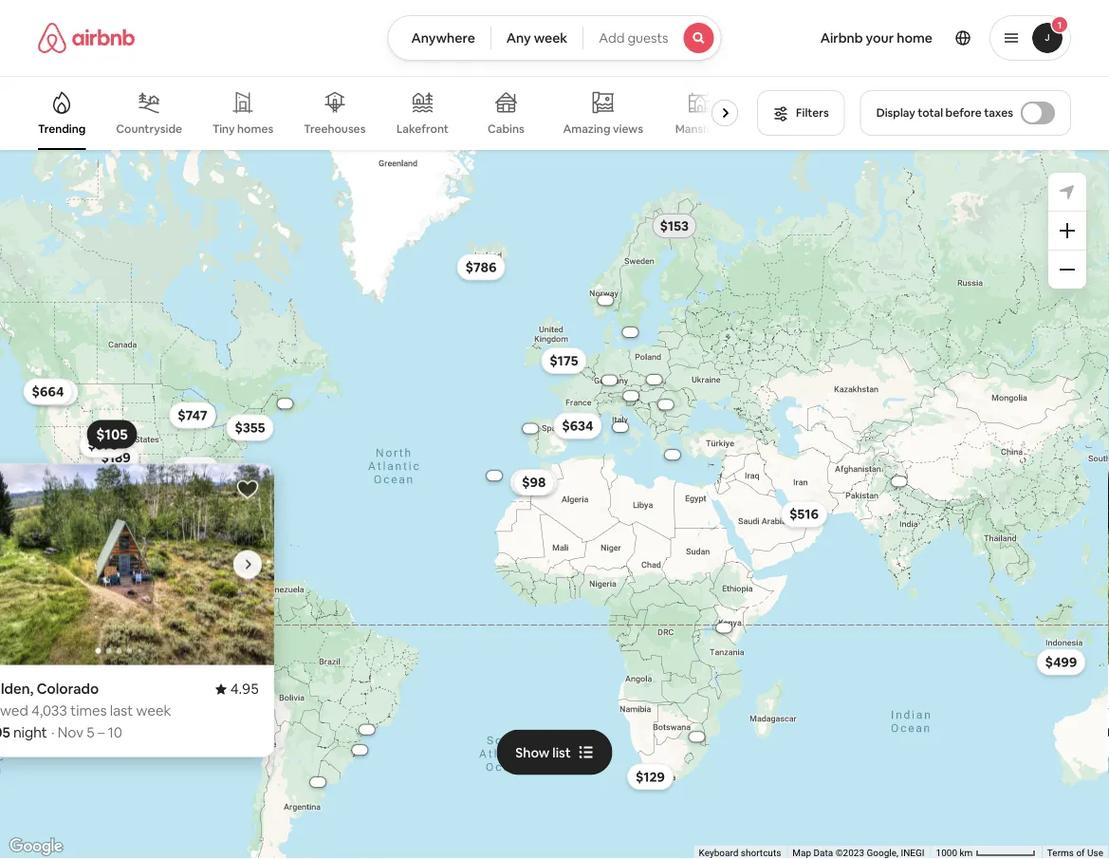 Task type: describe. For each thing, give the bounding box(es) containing it.
$634
[[562, 417, 594, 434]]

$153 button
[[652, 213, 698, 239]]

$327
[[519, 474, 549, 491]]

tiny
[[213, 122, 235, 136]]

$500 button
[[29, 379, 78, 406]]

$175 button
[[541, 347, 587, 374]]

$499 button
[[1037, 649, 1086, 675]]

mansions
[[676, 122, 726, 136]]

anywhere
[[411, 29, 475, 47]]

$129 button
[[627, 763, 674, 790]]

add to wishlist image
[[236, 478, 259, 501]]

$327 button
[[510, 469, 558, 496]]

add guests button
[[583, 15, 722, 61]]

$956
[[194, 577, 225, 594]]

$327 $175
[[519, 352, 579, 491]]

$105 button
[[87, 420, 137, 449]]

home
[[897, 29, 933, 47]]

taxes
[[985, 105, 1014, 120]]

· nov 5 – 10
[[48, 723, 122, 742]]

terms of use link
[[1048, 847, 1104, 859]]

trending
[[38, 122, 86, 136]]

$650 button
[[169, 524, 218, 550]]

$650
[[178, 528, 210, 545]]

$350
[[180, 461, 211, 478]]

add guests
[[599, 29, 669, 47]]

before
[[946, 105, 982, 120]]

$516
[[790, 506, 819, 523]]

$664 button
[[23, 378, 73, 405]]

cabins
[[488, 122, 525, 136]]

$153
[[660, 217, 689, 234]]

airbnb your home
[[821, 29, 933, 47]]

$373 button
[[79, 431, 127, 458]]

$500
[[38, 384, 70, 401]]

your
[[866, 29, 894, 47]]

google map
showing 44 stays. region
[[0, 150, 1110, 859]]

airbnb
[[821, 29, 864, 47]]

keyboard
[[699, 847, 739, 859]]

©2023
[[836, 847, 865, 859]]

add
[[599, 29, 625, 47]]

map data ©2023 google, inegi
[[793, 847, 925, 859]]

profile element
[[745, 0, 1072, 76]]

group inside the google map
showing 44 stays. region
[[0, 464, 274, 665]]

show
[[516, 744, 550, 761]]

countryside
[[116, 122, 182, 136]]

$189
[[101, 449, 131, 466]]

use
[[1088, 847, 1104, 859]]

any week
[[507, 29, 568, 47]]



Task type: locate. For each thing, give the bounding box(es) containing it.
night
[[13, 723, 47, 742]]

$664
[[32, 383, 64, 400]]

4.95 out of 5 average rating image
[[215, 680, 259, 698]]

terms
[[1048, 847, 1075, 859]]

km
[[960, 847, 973, 859]]

show list
[[516, 744, 571, 761]]

keyboard shortcuts button
[[699, 846, 782, 859]]

anywhere button
[[388, 15, 492, 61]]

homes
[[237, 122, 274, 136]]

10
[[108, 723, 122, 742]]

1000 km button
[[931, 846, 1042, 859]]

data
[[814, 847, 834, 859]]

$175
[[550, 352, 579, 369]]

zoom out image
[[1060, 262, 1076, 277]]

1000
[[937, 847, 958, 859]]

week
[[534, 29, 568, 47]]

keyboard shortcuts
[[699, 847, 782, 859]]

amazing views
[[563, 121, 644, 136]]

any
[[507, 29, 531, 47]]

$516 button
[[781, 501, 828, 528]]

1
[[1058, 19, 1062, 31]]

of
[[1077, 847, 1086, 859]]

$786 button
[[457, 254, 505, 280]]

$499
[[1046, 654, 1078, 671]]

group containing amazing views
[[38, 76, 746, 150]]

5
[[87, 723, 95, 742]]

any week button
[[491, 15, 584, 61]]

tiny homes
[[213, 122, 274, 136]]

shortcuts
[[741, 847, 782, 859]]

lakefront
[[397, 122, 449, 136]]

total
[[918, 105, 944, 120]]

$189 button
[[93, 444, 139, 471]]

$105
[[96, 425, 128, 444]]

display total before taxes
[[877, 105, 1014, 120]]

4.95
[[230, 680, 259, 698]]

$956 button
[[185, 572, 234, 599]]

$355 button
[[226, 414, 274, 441]]

airbnb your home link
[[809, 18, 945, 58]]

$786
[[466, 259, 497, 276]]

inegi
[[901, 847, 925, 859]]

show list button
[[497, 730, 613, 775]]

amazing
[[563, 121, 611, 136]]

0 vertical spatial group
[[38, 76, 746, 150]]

filters button
[[758, 90, 846, 136]]

$355
[[235, 419, 265, 436]]

zoom in image
[[1060, 223, 1076, 238]]

$98
[[522, 474, 546, 491]]

None search field
[[388, 15, 722, 61]]

$747 button
[[169, 402, 216, 429]]

filters
[[797, 105, 829, 120]]

guests
[[628, 29, 669, 47]]

google image
[[5, 834, 67, 859]]

treehouses
[[304, 122, 366, 136]]

terms of use
[[1048, 847, 1104, 859]]

google,
[[867, 847, 899, 859]]

1 vertical spatial group
[[0, 464, 274, 665]]

list
[[553, 744, 571, 761]]

none search field containing anywhere
[[388, 15, 722, 61]]

$98 button
[[514, 469, 555, 496]]

$747
[[178, 407, 207, 424]]

$350 button
[[172, 457, 220, 483]]

–
[[98, 723, 105, 742]]

group
[[38, 76, 746, 150], [0, 464, 274, 665]]

map
[[793, 847, 812, 859]]

1000 km
[[937, 847, 976, 859]]

display
[[877, 105, 916, 120]]

$1,533
[[190, 577, 230, 594]]

$1,533 button
[[181, 572, 238, 599]]

views
[[613, 121, 644, 136]]

·
[[51, 723, 55, 742]]

1 button
[[990, 15, 1072, 61]]

$634 button
[[554, 413, 602, 439]]

nov
[[58, 723, 84, 742]]



Task type: vqa. For each thing, say whether or not it's contained in the screenshot.
for
no



